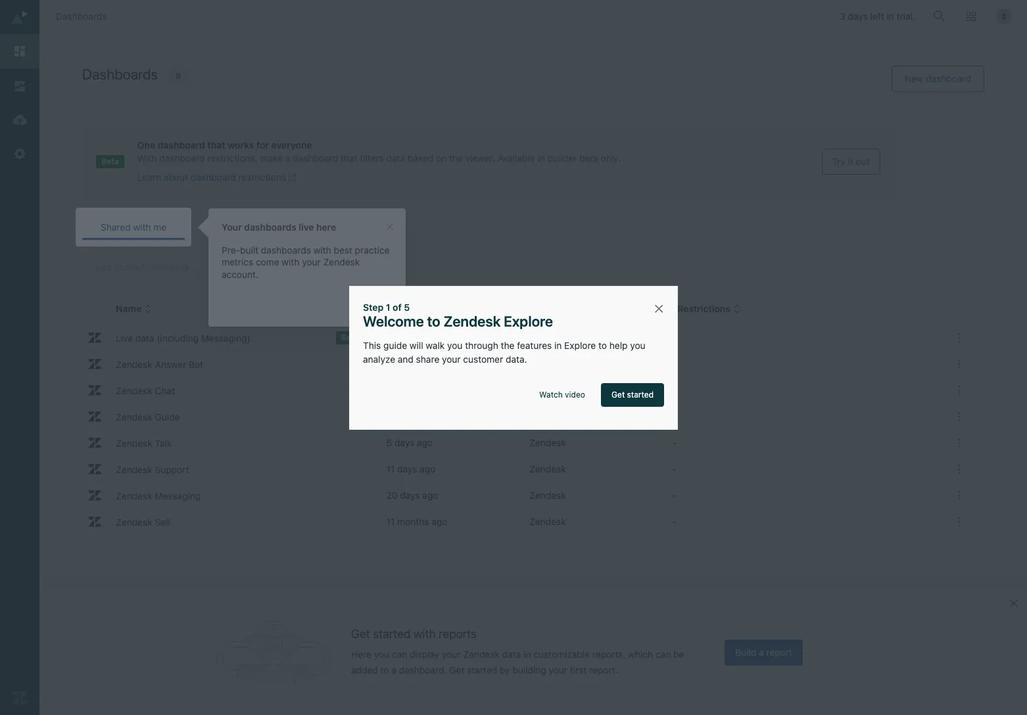 Task type: describe. For each thing, give the bounding box(es) containing it.
with right come
[[282, 257, 300, 268]]

try it out
[[832, 156, 870, 167]]

reports,
[[593, 649, 626, 661]]

started for get started with reports
[[373, 627, 411, 641]]

2 - from the top
[[672, 358, 677, 370]]

0 vertical spatial dashboards
[[56, 10, 107, 22]]

metrics
[[222, 257, 253, 268]]

datasets image
[[11, 111, 28, 128]]

1 vertical spatial 3
[[387, 332, 392, 343]]

1 vertical spatial that
[[341, 153, 357, 164]]

available
[[498, 153, 535, 164]]

watch
[[539, 390, 563, 400]]

step 1 of 5 welcome to zendesk explore
[[363, 302, 553, 330]]

here
[[316, 222, 336, 233]]

5 days ago
[[387, 437, 433, 449]]

restrictions
[[677, 303, 731, 314]]

your down reports in the bottom of the page
[[442, 649, 461, 661]]

report
[[766, 647, 793, 658]]

of
[[393, 302, 402, 313]]

1 3 days ago from the top
[[387, 332, 433, 343]]

share
[[416, 354, 440, 365]]

11 for 11 days ago
[[387, 464, 395, 475]]

with up display
[[414, 627, 436, 641]]

first
[[570, 665, 587, 676]]

on
[[436, 153, 447, 164]]

pre-
[[222, 245, 240, 256]]

walk
[[426, 340, 445, 351]]

new dashboard
[[905, 73, 971, 84]]

your inside the pre-built dashboards with best practice metrics come with your zendesk account.
[[302, 257, 321, 268]]

to inside here you can display your zendesk data in customizable reports, which can be added to a dashboard. get started by building your first report.
[[381, 665, 389, 676]]

everyone
[[271, 139, 312, 151]]

best
[[334, 245, 352, 256]]

through
[[465, 340, 498, 351]]

started inside here you can display your zendesk data in customizable reports, which can be added to a dashboard. get started by building your first report.
[[467, 665, 497, 676]]

dashboard image
[[11, 43, 28, 60]]

8 - from the top
[[672, 516, 677, 527]]

0 vertical spatial 3
[[840, 11, 846, 22]]

owner button
[[533, 303, 573, 315]]

in inside one dashboard that works for everyone with dashboard restrictions, make a dashboard that filters data based on the viewer. available in builder beta only.
[[538, 153, 545, 164]]

video
[[565, 390, 585, 400]]

1
[[386, 302, 390, 313]]

8
[[176, 71, 181, 81]]

beta
[[579, 153, 598, 164]]

7 - from the top
[[672, 490, 677, 501]]

days down guide
[[395, 358, 415, 370]]

all tab
[[287, 214, 335, 240]]

added
[[351, 665, 378, 676]]

with inside tab
[[133, 222, 151, 233]]

customer
[[463, 354, 503, 365]]

dashboard inside 'button'
[[926, 73, 971, 84]]

learn
[[137, 172, 161, 183]]

filters
[[360, 153, 384, 164]]

done
[[365, 298, 385, 308]]

name text field for 11 days ago
[[111, 460, 359, 479]]

0 vertical spatial beta
[[101, 156, 119, 166]]

1 vertical spatial dashboards
[[82, 66, 158, 83]]

here
[[351, 649, 372, 661]]

name text field for 3 days ago
[[111, 355, 359, 374]]

5 inside step 1 of 5 welcome to zendesk explore
[[404, 302, 410, 313]]

alert dialog containing your dashboards live here
[[208, 208, 406, 327]]

1 horizontal spatial you
[[447, 340, 463, 351]]

name
[[116, 303, 141, 314]]

account.
[[222, 269, 259, 280]]

me
[[153, 222, 167, 233]]

days up 11 days ago
[[395, 437, 414, 449]]

20
[[387, 490, 398, 501]]

zendesk inside step 1 of 5 welcome to zendesk explore
[[444, 313, 501, 330]]

one
[[137, 139, 155, 151]]

trial.
[[897, 11, 916, 22]]

Search... field
[[936, 6, 949, 26]]

here you can display your zendesk data in customizable reports, which can be added to a dashboard. get started by building your first report.
[[351, 649, 684, 676]]

in right left in the top right of the page
[[887, 11, 894, 22]]

for
[[257, 139, 269, 151]]

ago right months
[[432, 516, 448, 527]]

it
[[848, 156, 854, 167]]

done button
[[357, 293, 393, 314]]

2 horizontal spatial you
[[630, 340, 646, 351]]

new dashboard button
[[892, 66, 985, 92]]

pre-built dashboards with best practice metrics come with your zendesk account.
[[222, 245, 390, 280]]

works
[[228, 139, 254, 151]]

learn about dashboard restrictions
[[137, 172, 286, 183]]

with left best
[[314, 245, 331, 256]]

a inside button
[[759, 647, 764, 658]]

build
[[735, 647, 757, 658]]

your down customizable
[[549, 665, 568, 676]]

built
[[240, 245, 259, 256]]

last updated
[[389, 303, 447, 314]]

4 - from the top
[[672, 411, 677, 422]]

restrictions button
[[677, 303, 741, 315]]

owner
[[533, 303, 562, 314]]

your inside this guide will walk you through the features in explore to help you analyze and share your customer data. ×
[[442, 354, 461, 365]]

try it out button
[[822, 148, 881, 175]]

learn about dashboard restrictions link
[[137, 171, 809, 184]]

data.
[[506, 354, 527, 365]]

11 months ago
[[387, 516, 448, 527]]

shared with me tab
[[82, 214, 185, 240]]

days right 20
[[400, 490, 420, 501]]

2 3 days ago from the top
[[387, 358, 433, 370]]

zendesk image
[[11, 690, 28, 707]]

×
[[654, 298, 664, 317]]

0 horizontal spatial 5
[[387, 437, 392, 449]]

dashboards inside the pre-built dashboards with best practice metrics come with your zendesk account.
[[261, 245, 311, 256]]

restrictions,
[[207, 153, 258, 164]]

(opens in a new tab) image
[[286, 174, 296, 182]]

and
[[398, 354, 414, 365]]

get for get started
[[612, 390, 625, 400]]

get started with reports
[[351, 627, 477, 641]]

2 name text field from the top
[[111, 381, 359, 400]]

watch video button
[[529, 383, 596, 407]]

Search field
[[91, 261, 387, 273]]

to inside step 1 of 5 welcome to zendesk explore
[[427, 313, 441, 330]]

build a report
[[735, 647, 793, 658]]

all
[[306, 222, 316, 233]]

20 days ago
[[387, 490, 438, 501]]

× button
[[654, 298, 664, 317]]

my dashboards
[[203, 222, 269, 233]]

explore inside step 1 of 5 welcome to zendesk explore
[[504, 313, 553, 330]]

build a report button
[[725, 640, 803, 666]]

display
[[410, 649, 440, 661]]



Task type: vqa. For each thing, say whether or not it's contained in the screenshot.
the right Peterson
no



Task type: locate. For each thing, give the bounding box(es) containing it.
2 vertical spatial started
[[467, 665, 497, 676]]

practice
[[355, 245, 390, 256]]

by
[[500, 665, 510, 676]]

restrictions
[[238, 172, 286, 183]]

1 horizontal spatial explore
[[564, 340, 596, 351]]

shared
[[101, 222, 131, 233]]

3 days ago
[[387, 332, 433, 343], [387, 358, 433, 370]]

days left left in the top right of the page
[[848, 11, 868, 22]]

2 11 from the top
[[387, 516, 395, 527]]

started inside button
[[627, 390, 654, 400]]

× dialog
[[349, 286, 678, 430]]

features
[[517, 340, 552, 351]]

report.
[[589, 665, 618, 676]]

which
[[628, 649, 653, 661]]

0 horizontal spatial get
[[351, 627, 370, 641]]

a right build
[[759, 647, 764, 658]]

started for get started
[[627, 390, 654, 400]]

0 vertical spatial the
[[449, 153, 463, 164]]

can left be
[[656, 649, 671, 661]]

dashboards
[[56, 10, 107, 22], [82, 66, 158, 83]]

1 horizontal spatial a
[[392, 665, 397, 676]]

only.
[[601, 153, 621, 164]]

this
[[363, 340, 381, 351]]

data inside one dashboard that works for everyone with dashboard restrictions, make a dashboard that filters data based on the viewer. available in builder beta only.
[[386, 153, 405, 164]]

shared with me
[[101, 222, 167, 233]]

0 horizontal spatial data
[[386, 153, 405, 164]]

to up "walk"
[[427, 313, 441, 330]]

your
[[222, 222, 242, 233]]

get right dashboard. on the bottom of the page
[[449, 665, 465, 676]]

dashboards inside tab
[[219, 222, 269, 233]]

2 horizontal spatial get
[[612, 390, 625, 400]]

name text field for 20 days ago
[[111, 487, 359, 505]]

explore left "help"
[[564, 340, 596, 351]]

a left dashboard. on the bottom of the page
[[392, 665, 397, 676]]

tab list
[[82, 214, 985, 241]]

11 for 11 months ago
[[387, 516, 395, 527]]

3 name text field from the top
[[111, 434, 359, 453]]

0 vertical spatial a
[[285, 153, 290, 164]]

0 horizontal spatial started
[[373, 627, 411, 641]]

to inside this guide will walk you through the features in explore to help you analyze and share your customer data. ×
[[599, 340, 607, 351]]

zendesk inside here you can display your zendesk data in customizable reports, which can be added to a dashboard. get started by building your first report.
[[463, 649, 500, 661]]

ago right and
[[417, 358, 433, 370]]

name text field for 3
[[111, 329, 323, 347]]

last
[[389, 303, 408, 314]]

3 name text field from the top
[[111, 460, 359, 479]]

1 vertical spatial a
[[759, 647, 764, 658]]

your down all tab
[[302, 257, 321, 268]]

6 - from the top
[[672, 464, 677, 475]]

a down the everyone
[[285, 153, 290, 164]]

3
[[840, 11, 846, 22], [387, 332, 392, 343], [387, 358, 392, 370]]

come
[[256, 257, 279, 268]]

2 vertical spatial a
[[392, 665, 397, 676]]

11 up 20
[[387, 464, 395, 475]]

admin image
[[11, 145, 28, 162]]

1 vertical spatial the
[[501, 340, 515, 351]]

about
[[164, 172, 188, 183]]

2 horizontal spatial a
[[759, 647, 764, 658]]

watch video
[[539, 390, 585, 400]]

this guide will walk you through the features in explore to help you analyze and share your customer data. ×
[[363, 298, 664, 365]]

to
[[427, 313, 441, 330], [599, 340, 607, 351], [381, 665, 389, 676]]

0 vertical spatial data
[[386, 153, 405, 164]]

zendesk
[[323, 257, 360, 268], [444, 313, 501, 330], [529, 332, 566, 343], [529, 358, 566, 370], [529, 385, 566, 396], [529, 437, 566, 449], [529, 464, 566, 475], [529, 490, 566, 501], [529, 516, 566, 527], [463, 649, 500, 661]]

get up "here"
[[351, 627, 370, 641]]

ago up 11 months ago
[[423, 490, 438, 501]]

started left by
[[467, 665, 497, 676]]

1 - from the top
[[672, 332, 677, 343]]

ago up 11 days ago
[[417, 437, 433, 449]]

one dashboard that works for everyone with dashboard restrictions, make a dashboard that filters data based on the viewer. available in builder beta only.
[[137, 139, 621, 164]]

1 vertical spatial beta
[[341, 333, 359, 343]]

last updated button
[[389, 303, 457, 315]]

ago
[[417, 332, 433, 343], [417, 358, 433, 370], [417, 437, 433, 449], [420, 464, 436, 475], [423, 490, 438, 501], [432, 516, 448, 527]]

data right filters on the left top of page
[[386, 153, 405, 164]]

get for get started with reports
[[351, 627, 370, 641]]

in up building
[[524, 649, 531, 661]]

builder
[[548, 153, 577, 164]]

a inside one dashboard that works for everyone with dashboard restrictions, make a dashboard that filters data based on the viewer. available in builder beta only.
[[285, 153, 290, 164]]

with left 'me'
[[133, 222, 151, 233]]

0 vertical spatial 11
[[387, 464, 395, 475]]

1 horizontal spatial the
[[501, 340, 515, 351]]

your down "walk"
[[442, 354, 461, 365]]

1 vertical spatial get
[[351, 627, 370, 641]]

updated
[[410, 303, 447, 314]]

to left "help"
[[599, 340, 607, 351]]

that
[[207, 139, 225, 151], [341, 153, 357, 164]]

2 name text field from the top
[[111, 408, 359, 426]]

dashboard
[[926, 73, 971, 84], [158, 139, 205, 151], [159, 153, 205, 164], [293, 153, 338, 164], [191, 172, 236, 183]]

get right video
[[612, 390, 625, 400]]

my dashboards tab
[[185, 214, 287, 240]]

can left display
[[392, 649, 407, 661]]

to right added
[[381, 665, 389, 676]]

0 horizontal spatial that
[[207, 139, 225, 151]]

get inside here you can display your zendesk data in customizable reports, which can be added to a dashboard. get started by building your first report.
[[449, 665, 465, 676]]

1 vertical spatial 3 days ago
[[387, 358, 433, 370]]

0 horizontal spatial explore
[[504, 313, 553, 330]]

be
[[674, 649, 684, 661]]

a
[[285, 153, 290, 164], [759, 647, 764, 658], [392, 665, 397, 676]]

0 vertical spatial started
[[627, 390, 654, 400]]

in left builder
[[538, 153, 545, 164]]

explore inside this guide will walk you through the features in explore to help you analyze and share your customer data. ×
[[564, 340, 596, 351]]

0 vertical spatial 5
[[404, 302, 410, 313]]

started up display
[[373, 627, 411, 641]]

1 vertical spatial 11
[[387, 516, 395, 527]]

my
[[203, 222, 216, 233]]

Name text field
[[111, 355, 359, 374], [111, 408, 359, 426], [111, 460, 359, 479], [111, 487, 359, 505]]

beta left with
[[101, 156, 119, 166]]

3 left and
[[387, 358, 392, 370]]

3 days ago up and
[[387, 332, 433, 343]]

0 vertical spatial that
[[207, 139, 225, 151]]

will
[[410, 340, 423, 351]]

new
[[905, 73, 924, 84]]

0 horizontal spatial you
[[374, 649, 389, 661]]

you right "help"
[[630, 340, 646, 351]]

out
[[856, 156, 870, 167]]

0 vertical spatial get
[[612, 390, 625, 400]]

your dashboards live here
[[222, 222, 336, 233]]

can
[[392, 649, 407, 661], [656, 649, 671, 661]]

you
[[447, 340, 463, 351], [630, 340, 646, 351], [374, 649, 389, 661]]

the inside one dashboard that works for everyone with dashboard restrictions, make a dashboard that filters data based on the viewer. available in builder beta only.
[[449, 153, 463, 164]]

name button
[[116, 303, 152, 315]]

dashboards for my
[[219, 222, 269, 233]]

beta
[[101, 156, 119, 166], [341, 333, 359, 343]]

zendesk products image
[[967, 12, 976, 21]]

dashboard.
[[399, 665, 447, 676]]

customizable
[[534, 649, 590, 661]]

1 horizontal spatial started
[[467, 665, 497, 676]]

5 right of
[[404, 302, 410, 313]]

live
[[299, 222, 314, 233]]

started
[[627, 390, 654, 400], [373, 627, 411, 641], [467, 665, 497, 676]]

2 vertical spatial get
[[449, 665, 465, 676]]

1 name text field from the top
[[111, 355, 359, 374]]

the right on
[[449, 153, 463, 164]]

beta left this
[[341, 333, 359, 343]]

0 vertical spatial explore
[[504, 313, 553, 330]]

viewer.
[[466, 153, 495, 164]]

dashboards for your
[[244, 222, 297, 233]]

months
[[397, 516, 429, 527]]

0 vertical spatial to
[[427, 313, 441, 330]]

2 vertical spatial 3
[[387, 358, 392, 370]]

11
[[387, 464, 395, 475], [387, 516, 395, 527]]

-
[[672, 332, 677, 343], [672, 358, 677, 370], [672, 385, 677, 396], [672, 411, 677, 422], [672, 437, 677, 449], [672, 464, 677, 475], [672, 490, 677, 501], [672, 516, 677, 527]]

alert dialog
[[208, 208, 406, 327]]

3 down welcome
[[387, 332, 392, 343]]

the
[[449, 153, 463, 164], [501, 340, 515, 351]]

a inside here you can display your zendesk data in customizable reports, which can be added to a dashboard. get started by building your first report.
[[392, 665, 397, 676]]

1 can from the left
[[392, 649, 407, 661]]

1 vertical spatial to
[[599, 340, 607, 351]]

2 horizontal spatial to
[[599, 340, 607, 351]]

1 horizontal spatial that
[[341, 153, 357, 164]]

data
[[386, 153, 405, 164], [502, 649, 521, 661]]

ago up share
[[417, 332, 433, 343]]

5
[[404, 302, 410, 313], [387, 437, 392, 449]]

0 horizontal spatial can
[[392, 649, 407, 661]]

data inside here you can display your zendesk data in customizable reports, which can be added to a dashboard. get started by building your first report.
[[502, 649, 521, 661]]

in right features
[[554, 340, 562, 351]]

the inside this guide will walk you through the features in explore to help you analyze and share your customer data. ×
[[501, 340, 515, 351]]

3 days ago down the will at top
[[387, 358, 433, 370]]

make
[[260, 153, 283, 164]]

building
[[513, 665, 546, 676]]

5 - from the top
[[672, 437, 677, 449]]

you right "walk"
[[447, 340, 463, 351]]

1 horizontal spatial can
[[656, 649, 671, 661]]

with
[[137, 153, 157, 164]]

1 horizontal spatial get
[[449, 665, 465, 676]]

tab list containing shared with me
[[82, 214, 985, 241]]

started down "help"
[[627, 390, 654, 400]]

help
[[610, 340, 628, 351]]

4 name text field from the top
[[111, 513, 359, 531]]

name text field for 11
[[111, 513, 359, 531]]

step
[[363, 302, 384, 313]]

left
[[871, 11, 884, 22]]

days down welcome
[[395, 332, 415, 343]]

Name text field
[[111, 329, 323, 347], [111, 381, 359, 400], [111, 434, 359, 453], [111, 513, 359, 531]]

in inside here you can display your zendesk data in customizable reports, which can be added to a dashboard. get started by building your first report.
[[524, 649, 531, 661]]

that left filters on the left top of page
[[341, 153, 357, 164]]

3 left left in the top right of the page
[[840, 11, 846, 22]]

1 vertical spatial data
[[502, 649, 521, 661]]

get
[[612, 390, 625, 400], [351, 627, 370, 641], [449, 665, 465, 676]]

0 vertical spatial 3 days ago
[[387, 332, 433, 343]]

5 up 11 days ago
[[387, 437, 392, 449]]

guide
[[384, 340, 407, 351]]

in inside this guide will walk you through the features in explore to help you analyze and share your customer data. ×
[[554, 340, 562, 351]]

1 horizontal spatial 5
[[404, 302, 410, 313]]

0 horizontal spatial beta
[[101, 156, 119, 166]]

2 horizontal spatial started
[[627, 390, 654, 400]]

try
[[832, 156, 846, 167]]

1 horizontal spatial data
[[502, 649, 521, 661]]

you inside here you can display your zendesk data in customizable reports, which can be added to a dashboard. get started by building your first report.
[[374, 649, 389, 661]]

2 can from the left
[[656, 649, 671, 661]]

1 vertical spatial explore
[[564, 340, 596, 351]]

1 horizontal spatial beta
[[341, 333, 359, 343]]

that up the restrictions,
[[207, 139, 225, 151]]

in
[[887, 11, 894, 22], [538, 153, 545, 164], [554, 340, 562, 351], [524, 649, 531, 661]]

zendesk inside the pre-built dashboards with best practice metrics come with your zendesk account.
[[323, 257, 360, 268]]

0 horizontal spatial to
[[381, 665, 389, 676]]

explore
[[504, 313, 553, 330], [564, 340, 596, 351]]

explore up features
[[504, 313, 553, 330]]

3 - from the top
[[672, 385, 677, 396]]

the up data.
[[501, 340, 515, 351]]

1 horizontal spatial to
[[427, 313, 441, 330]]

days down 5 days ago
[[397, 464, 417, 475]]

analyze
[[363, 354, 395, 365]]

get inside button
[[612, 390, 625, 400]]

asset 50 image
[[216, 622, 330, 685]]

0 horizontal spatial a
[[285, 153, 290, 164]]

data up by
[[502, 649, 521, 661]]

1 name text field from the top
[[111, 329, 323, 347]]

4 name text field from the top
[[111, 487, 359, 505]]

2 vertical spatial to
[[381, 665, 389, 676]]

1 vertical spatial 5
[[387, 437, 392, 449]]

0 horizontal spatial the
[[449, 153, 463, 164]]

3 days left in trial.
[[840, 11, 916, 22]]

your
[[302, 257, 321, 268], [442, 354, 461, 365], [442, 649, 461, 661], [549, 665, 568, 676]]

1 vertical spatial started
[[373, 627, 411, 641]]

name text field for 5
[[111, 434, 359, 453]]

11 left months
[[387, 516, 395, 527]]

with
[[133, 222, 151, 233], [314, 245, 331, 256], [282, 257, 300, 268], [414, 627, 436, 641]]

get started
[[612, 390, 654, 400]]

1 11 from the top
[[387, 464, 395, 475]]

reports image
[[11, 77, 28, 94]]

ago up 20 days ago in the bottom left of the page
[[420, 464, 436, 475]]

based
[[408, 153, 434, 164]]

you right "here"
[[374, 649, 389, 661]]



